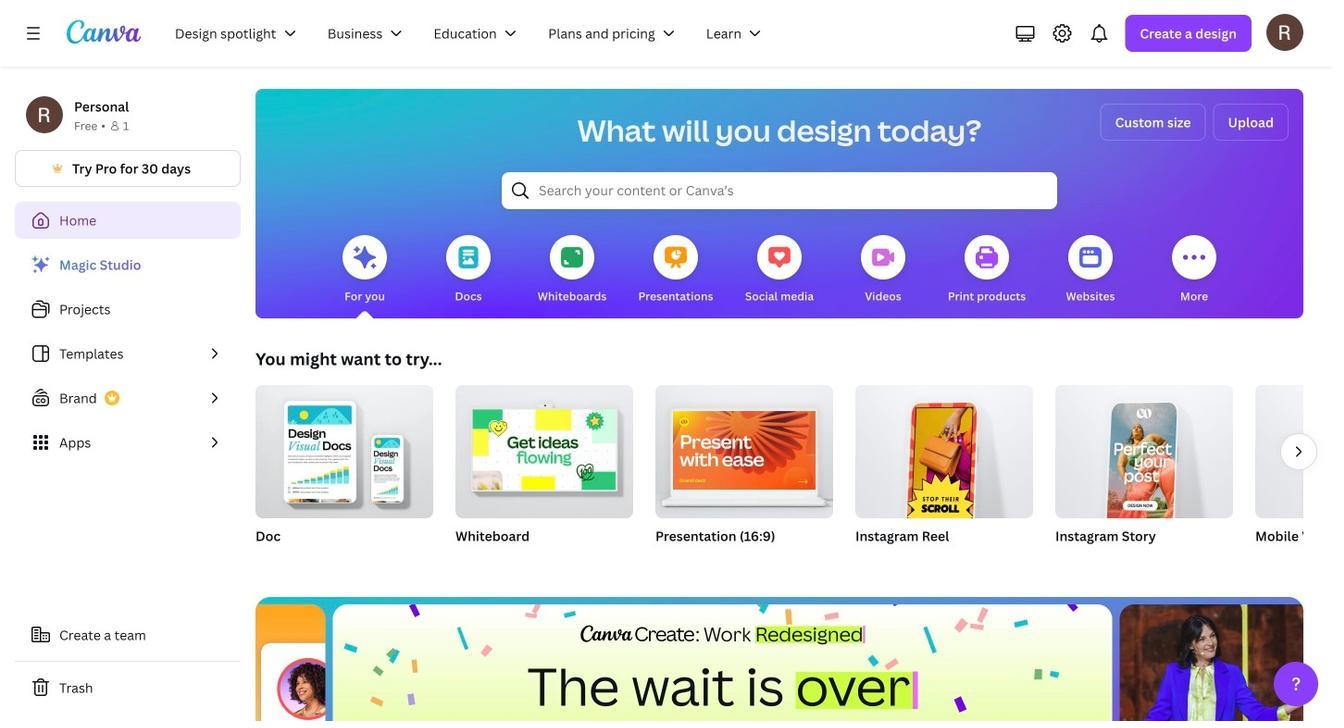 Task type: describe. For each thing, give the bounding box(es) containing it.
ritika waknis image
[[1266, 14, 1304, 51]]

Search search field
[[539, 173, 1020, 208]]



Task type: vqa. For each thing, say whether or not it's contained in the screenshot.
Jacob Simon image
no



Task type: locate. For each thing, give the bounding box(es) containing it.
group
[[256, 385, 433, 568], [256, 385, 433, 518], [455, 385, 633, 568], [455, 385, 633, 518], [655, 385, 833, 568], [655, 385, 833, 518], [855, 385, 1033, 568], [1055, 385, 1233, 568], [1255, 385, 1333, 568]]

None search field
[[502, 172, 1057, 209]]

top level navigation element
[[163, 15, 781, 52]]

list
[[15, 246, 241, 461]]



